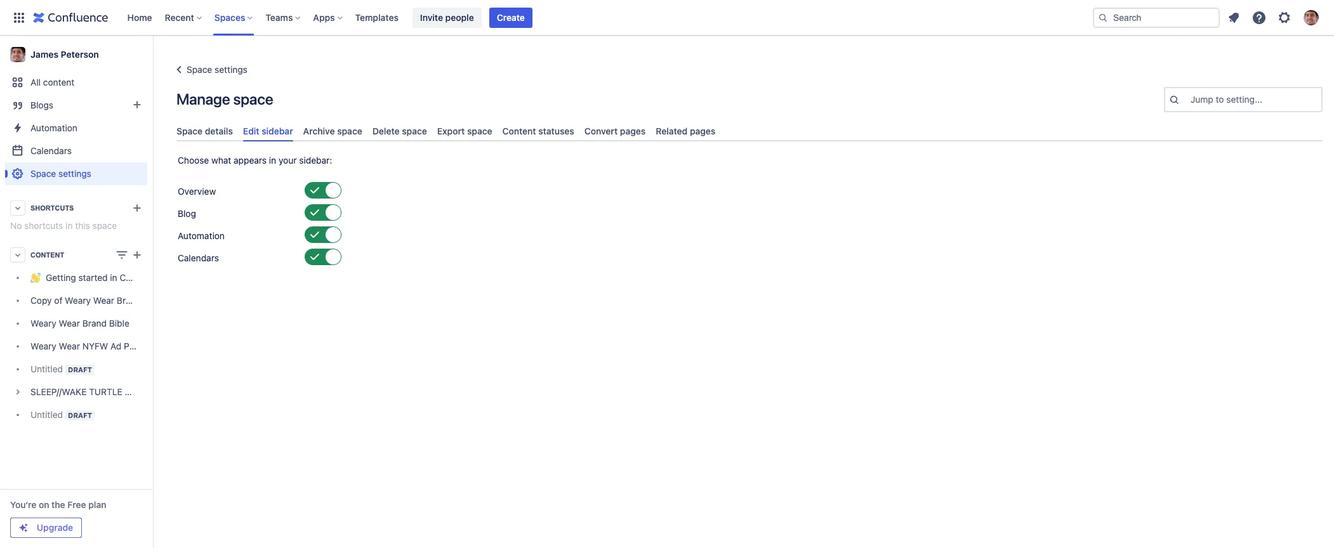 Task type: locate. For each thing, give the bounding box(es) containing it.
space settings link
[[171, 62, 247, 77], [5, 163, 147, 185]]

0 vertical spatial automation
[[30, 123, 77, 133]]

0 vertical spatial in
[[269, 155, 276, 166]]

banner
[[0, 0, 1334, 36]]

1 horizontal spatial space settings
[[187, 64, 247, 75]]

you're on the free plan
[[10, 500, 106, 510]]

free
[[68, 500, 86, 510]]

0 horizontal spatial bible
[[109, 318, 129, 329]]

tree inside space element
[[5, 267, 166, 427]]

1 vertical spatial weary
[[30, 318, 56, 329]]

0 horizontal spatial content
[[30, 251, 64, 259]]

1 horizontal spatial in
[[110, 273, 117, 283]]

0 horizontal spatial calendars
[[30, 145, 72, 156]]

2 untitled from the top
[[30, 409, 63, 420]]

0 vertical spatial space settings
[[187, 64, 247, 75]]

home link
[[123, 7, 156, 28]]

1 horizontal spatial settings
[[215, 64, 247, 75]]

2 horizontal spatial in
[[269, 155, 276, 166]]

content
[[43, 77, 74, 88]]

confluence
[[120, 273, 166, 283]]

getting started in confluence
[[46, 273, 166, 283]]

1 horizontal spatial automation
[[178, 231, 225, 241]]

settings up manage space
[[215, 64, 247, 75]]

0 horizontal spatial settings
[[58, 168, 91, 179]]

pages
[[620, 126, 646, 136], [690, 126, 716, 136]]

in inside "link"
[[110, 273, 117, 283]]

confluence image
[[33, 10, 108, 25], [33, 10, 108, 25]]

1 pages from the left
[[620, 126, 646, 136]]

automation inside "link"
[[30, 123, 77, 133]]

space settings up manage space
[[187, 64, 247, 75]]

space inside archive space link
[[337, 126, 362, 136]]

appswitcher icon image
[[11, 10, 27, 25]]

1 vertical spatial bible
[[109, 318, 129, 329]]

0 vertical spatial draft
[[68, 366, 92, 374]]

1 vertical spatial untitled draft
[[30, 409, 92, 420]]

1 vertical spatial brand
[[82, 318, 107, 329]]

automation
[[30, 123, 77, 133], [178, 231, 225, 241]]

tab list
[[171, 121, 1328, 142]]

0 vertical spatial calendars
[[30, 145, 72, 156]]

spaces
[[214, 12, 245, 23]]

wear up weary wear nyfw ad push link
[[59, 318, 80, 329]]

weary wear brand bible link
[[5, 312, 147, 335]]

space settings down calendars link
[[30, 168, 91, 179]]

getting started in confluence link
[[5, 267, 166, 289]]

weary down copy
[[30, 318, 56, 329]]

automation down the blogs in the left of the page
[[30, 123, 77, 133]]

space right this
[[92, 220, 117, 231]]

setting...
[[1227, 94, 1263, 105]]

pages right the "related"
[[690, 126, 716, 136]]

space left details
[[176, 126, 203, 136]]

create
[[497, 12, 525, 23]]

1 vertical spatial space
[[176, 126, 203, 136]]

wear
[[93, 295, 114, 306], [59, 318, 80, 329], [59, 341, 80, 352]]

weary wear nyfw ad push
[[30, 341, 144, 352]]

copy of weary wear brand bible
[[30, 295, 164, 306]]

1 vertical spatial wear
[[59, 318, 80, 329]]

recent
[[165, 12, 194, 23]]

sidebar
[[262, 126, 293, 136]]

0 horizontal spatial automation
[[30, 123, 77, 133]]

untitled draft
[[30, 364, 92, 375], [30, 409, 92, 420]]

1 vertical spatial settings
[[58, 168, 91, 179]]

space settings link up manage
[[171, 62, 247, 77]]

edit
[[243, 126, 259, 136]]

settings inside space element
[[58, 168, 91, 179]]

space for archive space
[[337, 126, 362, 136]]

change view image
[[114, 248, 130, 263]]

wear down getting started in confluence
[[93, 295, 114, 306]]

0 horizontal spatial pages
[[620, 126, 646, 136]]

1 vertical spatial untitled
[[30, 409, 63, 420]]

small image
[[310, 185, 320, 196], [326, 208, 336, 218], [326, 230, 336, 240], [326, 252, 336, 262]]

invite people
[[420, 12, 474, 23]]

1 horizontal spatial pages
[[690, 126, 716, 136]]

content inside "dropdown button"
[[30, 251, 64, 259]]

untitled
[[30, 364, 63, 375], [30, 409, 63, 420]]

1 untitled from the top
[[30, 364, 63, 375]]

1 horizontal spatial brand
[[117, 295, 141, 306]]

space right delete
[[402, 126, 427, 136]]

in left your
[[269, 155, 276, 166]]

0 horizontal spatial space settings
[[30, 168, 91, 179]]

space up manage
[[187, 64, 212, 75]]

content for content statuses
[[502, 126, 536, 136]]

space up the shortcuts
[[30, 168, 56, 179]]

2 pages from the left
[[690, 126, 716, 136]]

small image
[[326, 185, 336, 196], [310, 208, 320, 218], [310, 230, 320, 240], [310, 252, 320, 262]]

your
[[279, 155, 297, 166]]

bible up ad
[[109, 318, 129, 329]]

weary right of
[[65, 295, 91, 306]]

in for no shortcuts in this space
[[65, 220, 73, 231]]

your profile and preferences image
[[1304, 10, 1319, 25]]

settings
[[215, 64, 247, 75], [58, 168, 91, 179]]

space
[[187, 64, 212, 75], [176, 126, 203, 136], [30, 168, 56, 179]]

sidebar:
[[299, 155, 332, 166]]

content up getting in the left of the page
[[30, 251, 64, 259]]

2 untitled draft from the top
[[30, 409, 92, 420]]

calendars down blog
[[178, 253, 219, 264]]

upgrade button
[[11, 519, 81, 538]]

content inside tab list
[[502, 126, 536, 136]]

teams button
[[262, 7, 306, 28]]

edit sidebar link
[[238, 121, 298, 142]]

brand down confluence
[[117, 295, 141, 306]]

content for content
[[30, 251, 64, 259]]

tree
[[5, 267, 166, 427]]

0 vertical spatial settings
[[215, 64, 247, 75]]

bible down confluence
[[143, 295, 164, 306]]

calendars down automation "link"
[[30, 145, 72, 156]]

space settings inside space element
[[30, 168, 91, 179]]

space right export
[[467, 126, 492, 136]]

0 vertical spatial weary
[[65, 295, 91, 306]]

1 vertical spatial space settings
[[30, 168, 91, 179]]

1 vertical spatial draft
[[68, 411, 92, 420]]

0 vertical spatial content
[[502, 126, 536, 136]]

small image for automation
[[326, 230, 336, 240]]

delete
[[372, 126, 400, 136]]

home
[[127, 12, 152, 23]]

2 vertical spatial space
[[30, 168, 56, 179]]

content left statuses
[[502, 126, 536, 136]]

1 vertical spatial calendars
[[178, 253, 219, 264]]

small image for blog
[[326, 208, 336, 218]]

export
[[437, 126, 465, 136]]

calendars
[[30, 145, 72, 156], [178, 253, 219, 264]]

0 horizontal spatial in
[[65, 220, 73, 231]]

space right archive on the left of page
[[337, 126, 362, 136]]

2 vertical spatial wear
[[59, 341, 80, 352]]

getting
[[46, 273, 76, 283]]

weary
[[65, 295, 91, 306], [30, 318, 56, 329], [30, 341, 56, 352]]

templates
[[355, 12, 399, 23]]

add shortcut image
[[130, 201, 145, 216]]

in left this
[[65, 220, 73, 231]]

space inside 'export space' 'link'
[[467, 126, 492, 136]]

content
[[502, 126, 536, 136], [30, 251, 64, 259]]

space settings link up shortcuts dropdown button
[[5, 163, 147, 185]]

wear down weary wear brand bible link
[[59, 341, 80, 352]]

related pages
[[656, 126, 716, 136]]

1 vertical spatial in
[[65, 220, 73, 231]]

space
[[233, 90, 273, 108], [337, 126, 362, 136], [402, 126, 427, 136], [467, 126, 492, 136], [92, 220, 117, 231]]

1 vertical spatial space settings link
[[5, 163, 147, 185]]

create link
[[489, 7, 533, 28]]

1 horizontal spatial bible
[[143, 295, 164, 306]]

settings down calendars link
[[58, 168, 91, 179]]

related pages link
[[651, 121, 721, 142]]

tree containing getting started in confluence
[[5, 267, 166, 427]]

in right started
[[110, 273, 117, 283]]

in
[[269, 155, 276, 166], [65, 220, 73, 231], [110, 273, 117, 283]]

1 horizontal spatial content
[[502, 126, 536, 136]]

space inside 'delete space' link
[[402, 126, 427, 136]]

weary down weary wear brand bible link
[[30, 341, 56, 352]]

all
[[30, 77, 41, 88]]

1 vertical spatial content
[[30, 251, 64, 259]]

1 horizontal spatial space settings link
[[171, 62, 247, 77]]

related
[[656, 126, 688, 136]]

what
[[211, 155, 231, 166]]

2 vertical spatial weary
[[30, 341, 56, 352]]

brand up nyfw
[[82, 318, 107, 329]]

0 horizontal spatial space settings link
[[5, 163, 147, 185]]

space up 'edit'
[[233, 90, 273, 108]]

of
[[54, 295, 62, 306]]

templates link
[[351, 7, 402, 28]]

blogs
[[30, 100, 53, 110]]

archive space
[[303, 126, 362, 136]]

james peterson link
[[5, 42, 147, 67]]

1 untitled draft from the top
[[30, 364, 92, 375]]

spaces button
[[211, 7, 258, 28]]

draft
[[68, 366, 92, 374], [68, 411, 92, 420]]

automation down blog
[[178, 231, 225, 241]]

0 vertical spatial space settings link
[[171, 62, 247, 77]]

pages right convert
[[620, 126, 646, 136]]

0 vertical spatial untitled draft
[[30, 364, 92, 375]]

0 vertical spatial untitled
[[30, 364, 63, 375]]

all content
[[30, 77, 74, 88]]

2 vertical spatial in
[[110, 273, 117, 283]]

content statuses
[[502, 126, 574, 136]]

0 vertical spatial bible
[[143, 295, 164, 306]]

space settings
[[187, 64, 247, 75], [30, 168, 91, 179]]



Task type: describe. For each thing, give the bounding box(es) containing it.
archive
[[303, 126, 335, 136]]

wear for nyfw
[[59, 341, 80, 352]]

0 vertical spatial brand
[[117, 295, 141, 306]]

0 vertical spatial space
[[187, 64, 212, 75]]

nyfw
[[82, 341, 108, 352]]

plan
[[88, 500, 106, 510]]

shortcuts
[[30, 204, 74, 212]]

small image for calendars
[[326, 252, 336, 262]]

export space link
[[432, 121, 497, 142]]

create a page image
[[130, 248, 145, 263]]

choose
[[178, 155, 209, 166]]

content statuses link
[[497, 121, 579, 142]]

premium image
[[18, 523, 29, 533]]

james peterson
[[30, 49, 99, 60]]

choose what appears in your sidebar:
[[178, 155, 332, 166]]

delete space
[[372, 126, 427, 136]]

pages for related pages
[[690, 126, 716, 136]]

convert pages link
[[579, 121, 651, 142]]

0 vertical spatial wear
[[93, 295, 114, 306]]

convert pages
[[585, 126, 646, 136]]

create a blog image
[[130, 97, 145, 112]]

space inside 'link'
[[176, 126, 203, 136]]

1 draft from the top
[[68, 366, 92, 374]]

overview
[[178, 186, 216, 197]]

details
[[205, 126, 233, 136]]

Search settings text field
[[1191, 93, 1193, 106]]

help icon image
[[1252, 10, 1267, 25]]

apps button
[[309, 7, 348, 28]]

delete space link
[[367, 121, 432, 142]]

all content link
[[5, 71, 147, 94]]

invite
[[420, 12, 443, 23]]

1 vertical spatial automation
[[178, 231, 225, 241]]

weary wear brand bible
[[30, 318, 129, 329]]

people
[[445, 12, 474, 23]]

space for export space
[[467, 126, 492, 136]]

manage
[[176, 90, 230, 108]]

small image for calendars
[[310, 252, 320, 262]]

wear for brand
[[59, 318, 80, 329]]

0 horizontal spatial brand
[[82, 318, 107, 329]]

space for delete space
[[402, 126, 427, 136]]

1 horizontal spatial calendars
[[178, 253, 219, 264]]

tab list containing space details
[[171, 121, 1328, 142]]

weary for brand
[[30, 318, 56, 329]]

shortcuts
[[24, 220, 63, 231]]

settings icon image
[[1277, 10, 1292, 25]]

calendars link
[[5, 140, 147, 163]]

blogs link
[[5, 94, 147, 117]]

you're
[[10, 500, 36, 510]]

weary for nyfw
[[30, 341, 56, 352]]

notification icon image
[[1226, 10, 1242, 25]]

shortcuts button
[[5, 197, 147, 220]]

space element
[[0, 36, 166, 548]]

on
[[39, 500, 49, 510]]

started
[[78, 273, 108, 283]]

blog
[[178, 208, 196, 219]]

Search field
[[1093, 7, 1220, 28]]

the
[[52, 500, 65, 510]]

invite people button
[[413, 7, 482, 28]]

search image
[[1098, 12, 1108, 23]]

edit sidebar
[[243, 126, 293, 136]]

space details link
[[171, 121, 238, 142]]

james
[[30, 49, 58, 60]]

small image for blog
[[310, 208, 320, 218]]

weary wear nyfw ad push link
[[5, 335, 147, 358]]

space inside space element
[[92, 220, 117, 231]]

in for getting started in confluence
[[110, 273, 117, 283]]

copy
[[30, 295, 52, 306]]

apps
[[313, 12, 335, 23]]

banner containing home
[[0, 0, 1334, 36]]

no
[[10, 220, 22, 231]]

space for manage space
[[233, 90, 273, 108]]

upgrade
[[37, 522, 73, 533]]

manage space
[[176, 90, 273, 108]]

statuses
[[538, 126, 574, 136]]

appears
[[234, 155, 267, 166]]

calendars inside space element
[[30, 145, 72, 156]]

archive space link
[[298, 121, 367, 142]]

jump to setting...
[[1191, 94, 1263, 105]]

teams
[[266, 12, 293, 23]]

content button
[[5, 244, 147, 267]]

peterson
[[61, 49, 99, 60]]

push
[[124, 341, 144, 352]]

export space
[[437, 126, 492, 136]]

jump
[[1191, 94, 1214, 105]]

space details
[[176, 126, 233, 136]]

collapse sidebar image
[[138, 42, 166, 67]]

no shortcuts in this space
[[10, 220, 117, 231]]

copy of weary wear brand bible link
[[5, 289, 164, 312]]

2 draft from the top
[[68, 411, 92, 420]]

automation link
[[5, 117, 147, 140]]

convert
[[585, 126, 618, 136]]

ad
[[110, 341, 121, 352]]

global element
[[8, 0, 1091, 35]]

small image for automation
[[310, 230, 320, 240]]

pages for convert pages
[[620, 126, 646, 136]]

this
[[75, 220, 90, 231]]

recent button
[[161, 7, 207, 28]]

to
[[1216, 94, 1224, 105]]



Task type: vqa. For each thing, say whether or not it's contained in the screenshot.
LIST related to Appswitcher Icon
no



